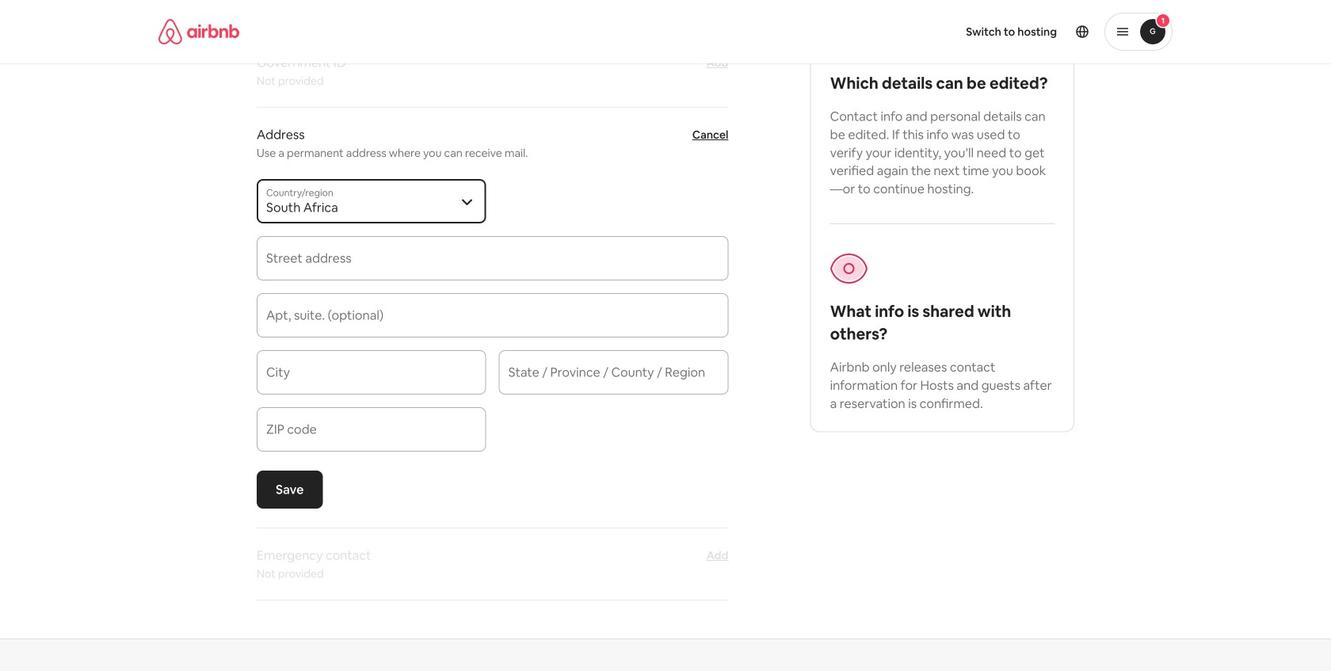 Task type: describe. For each thing, give the bounding box(es) containing it.
e.g. Apt #7 text field
[[266, 314, 719, 330]]

e.g. CA text field
[[508, 371, 719, 387]]

e.g. 94103 text field
[[266, 428, 477, 444]]



Task type: locate. For each thing, give the bounding box(es) containing it.
e.g. 123 Main St. field
[[266, 257, 719, 273]]

profile element
[[685, 0, 1173, 63]]

e.g. San Francisco text field
[[266, 371, 477, 387]]



Task type: vqa. For each thing, say whether or not it's contained in the screenshot.
Profile Element
yes



